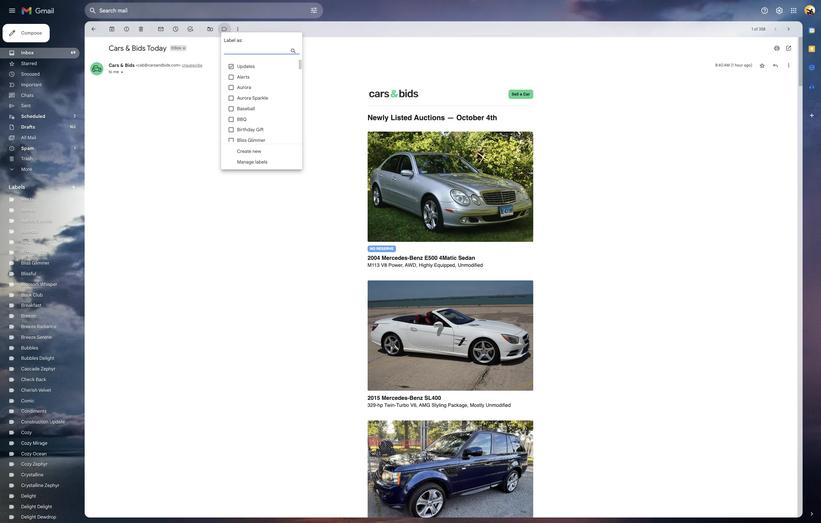 Task type: locate. For each thing, give the bounding box(es) containing it.
0 horizontal spatial birthday
[[24, 278, 43, 285]]

1 vertical spatial cars
[[121, 70, 132, 76]]

unsubscribe link
[[202, 70, 225, 75]]

0 horizontal spatial &
[[134, 70, 137, 76]]

manage labels
[[264, 177, 297, 184]]

bliss glimmer down birthday gift link
[[24, 290, 55, 296]]

1 vertical spatial mercedes-
[[424, 439, 455, 447]]

0 vertical spatial breeze
[[24, 349, 40, 355]]

cozy for cozy link
[[24, 478, 35, 485]]

4matic
[[488, 284, 508, 291]]

1 vertical spatial breeze
[[24, 360, 40, 367]]

cozy for cozy mirage
[[24, 490, 35, 497]]

highly
[[466, 292, 481, 298]]

zephyr down ocean
[[37, 514, 53, 520]]

2 breeze from the top
[[24, 360, 40, 367]]

cozy down cozy link
[[24, 490, 35, 497]]

0 vertical spatial benz
[[455, 284, 470, 291]]

unmodified inside the 2004 mercedes-benz e500 4matic sedan m113 v8 power, awd, highly equipped, unmodified
[[509, 292, 537, 298]]

mark as unread image
[[175, 29, 183, 36]]

breeze for breeze radiance
[[24, 360, 40, 367]]

bbq inside labels navigation
[[24, 266, 34, 273]]

trash
[[24, 173, 36, 180]]

cars down the cars & bids today
[[121, 70, 132, 76]]

bliss glimmer up create new
[[264, 153, 295, 160]]

1 vertical spatial birthday gift
[[24, 278, 53, 285]]

serene
[[41, 372, 57, 379]]

1 horizontal spatial birthday gift
[[264, 141, 293, 148]]

1 vertical spatial &
[[134, 70, 137, 76]]

1 horizontal spatial glimmer
[[275, 153, 295, 160]]

bubbles
[[24, 384, 42, 391], [24, 396, 42, 402]]

birthday gift up create new
[[264, 141, 293, 148]]

search mail image
[[96, 5, 110, 18]]

2 cars from the top
[[121, 70, 132, 76]]

0 vertical spatial bliss glimmer
[[264, 153, 295, 160]]

0 horizontal spatial bliss glimmer
[[24, 290, 55, 296]]

benz
[[455, 284, 470, 291], [455, 439, 470, 447]]

0 vertical spatial bbq
[[264, 130, 274, 136]]

birthday gift
[[264, 141, 293, 148], [24, 278, 53, 285]]

1 cars from the top
[[121, 49, 138, 59]]

bubbles for bubbles delight
[[24, 396, 42, 402]]

birthday up the create
[[264, 141, 283, 148]]

bliss up blissful at the left bottom of page
[[24, 290, 34, 296]]

back to inbox image
[[100, 29, 107, 36]]

unsubscribe
[[202, 70, 225, 75]]

cozy down cozy ocean on the bottom of page
[[24, 514, 35, 520]]

unmodified down 'sedan'
[[509, 292, 537, 298]]

cozy for cozy ocean
[[24, 502, 35, 508]]

gift inside labels navigation
[[45, 278, 53, 285]]

condiments
[[24, 455, 52, 461]]

0 horizontal spatial glimmer
[[35, 290, 55, 296]]

bids down the cars & bids today
[[139, 70, 150, 76]]

& up cars & bids
[[139, 49, 145, 59]]

0 vertical spatial zephyr
[[45, 408, 62, 414]]

1 horizontal spatial birthday
[[264, 141, 283, 148]]

birthday
[[264, 141, 283, 148], [24, 278, 43, 285]]

1 bubbles from the top
[[24, 384, 42, 391]]

1 vertical spatial bliss glimmer
[[24, 290, 55, 296]]

inbox link
[[24, 56, 38, 62]]

newly
[[409, 127, 432, 136]]

breeze down breakfast "link"
[[24, 349, 40, 355]]

mercedes- for 2015
[[424, 439, 455, 447]]

0 horizontal spatial gift
[[45, 278, 53, 285]]

birthday gift inside labels navigation
[[24, 278, 53, 285]]

1 vertical spatial bbq
[[24, 266, 34, 273]]

bubbles down bubbles "link" on the bottom of the page
[[24, 396, 42, 402]]

birthday gift up bliss glimmer link
[[24, 278, 53, 285]]

0 vertical spatial cars
[[121, 49, 138, 59]]

& for cars & bids today
[[139, 49, 145, 59]]

blossom
[[24, 313, 43, 320]]

1 horizontal spatial gift
[[285, 141, 293, 148]]

equipped,
[[482, 292, 507, 298]]

2 cozy from the top
[[24, 490, 35, 497]]

spam
[[24, 162, 38, 168]]

1 mercedes- from the top
[[424, 284, 455, 291]]

benz inside 2015 mercedes-benz sl400 329-hp twin-turbo v6, amg styling package, mostly unmodified
[[455, 439, 470, 447]]

auctions
[[460, 127, 495, 136]]

scheduled link
[[24, 126, 50, 133]]

2 benz from the top
[[455, 439, 470, 447]]

3 cozy from the top
[[24, 502, 35, 508]]

cars up cars & bids
[[121, 49, 138, 59]]

0 horizontal spatial bliss
[[24, 290, 34, 296]]

manage
[[264, 177, 282, 184]]

birthday gift link
[[24, 278, 53, 285]]

&
[[139, 49, 145, 59], [134, 70, 137, 76]]

today
[[163, 49, 185, 59]]

aurora
[[264, 94, 279, 101], [24, 231, 39, 237], [24, 243, 39, 249]]

gmail image
[[24, 4, 64, 19]]

1 vertical spatial gift
[[45, 278, 53, 285]]

1 breeze from the top
[[24, 349, 40, 355]]

unmodified right mostly
[[540, 448, 568, 454]]

0 horizontal spatial unmodified
[[509, 292, 537, 298]]

cozy down cozy mirage
[[24, 502, 35, 508]]

cozy
[[24, 478, 35, 485], [24, 490, 35, 497], [24, 502, 35, 508], [24, 514, 35, 520]]

mercedes- inside the 2004 mercedes-benz e500 4matic sedan m113 v8 power, awd, highly equipped, unmodified
[[424, 284, 455, 291]]

amg
[[466, 448, 478, 454]]

0 vertical spatial mercedes-
[[424, 284, 455, 291]]

bbq up the create
[[264, 130, 274, 136]]

bbq down baseball link
[[24, 266, 34, 273]]

labels heading
[[10, 205, 78, 212]]

mercedes- inside 2015 mercedes-benz sl400 329-hp twin-turbo v6, amg styling package, mostly unmodified
[[424, 439, 455, 447]]

no
[[411, 274, 417, 279]]

sent
[[24, 115, 34, 121]]

None search field
[[94, 3, 359, 21]]

whisper
[[44, 313, 64, 320]]

1 vertical spatial glimmer
[[35, 290, 55, 296]]

1 vertical spatial bliss
[[24, 290, 34, 296]]

0 vertical spatial bliss
[[264, 153, 274, 160]]

cars & bids image
[[409, 98, 467, 110]]

breeze inside breeze radiance link
[[24, 360, 40, 367]]

1 vertical spatial unmodified
[[540, 448, 568, 454]]

aurora for 'aurora' link
[[24, 231, 39, 237]]

alerts
[[24, 219, 37, 226]]

cozy zephyr
[[24, 514, 53, 520]]

bubbles delight
[[24, 396, 60, 402]]

0 vertical spatial glimmer
[[275, 153, 295, 160]]

bliss
[[264, 153, 274, 160], [24, 290, 34, 296]]

gift up bliss glimmer link
[[45, 278, 53, 285]]

snoozed link
[[24, 79, 44, 86]]

0 horizontal spatial bbq
[[24, 266, 34, 273]]

cascade zephyr link
[[24, 408, 62, 414]]

1 vertical spatial zephyr
[[37, 514, 53, 520]]

1 vertical spatial birthday
[[24, 278, 43, 285]]

1 benz from the top
[[455, 284, 470, 291]]

benz up awd,
[[455, 284, 470, 291]]

cozy up cozy mirage 'link' in the bottom left of the page
[[24, 478, 35, 485]]

compose
[[24, 33, 47, 40]]

gift
[[285, 141, 293, 148], [45, 278, 53, 285]]

labels navigation
[[0, 24, 94, 524]]

mercedes- up twin-
[[424, 439, 455, 447]]

0 vertical spatial unmodified
[[509, 292, 537, 298]]

cozy for cozy zephyr
[[24, 514, 35, 520]]

labels image
[[246, 29, 253, 36]]

starred
[[24, 67, 41, 74]]

compose button
[[3, 26, 55, 47]]

329-
[[409, 448, 420, 454]]

8:40 am
[[795, 70, 811, 75]]

bids left today on the top left
[[146, 49, 162, 59]]

2 vertical spatial aurora
[[24, 243, 39, 249]]

chats link
[[24, 103, 37, 109]]

benz for sl400
[[455, 439, 470, 447]]

ocean
[[36, 502, 52, 508]]

0 vertical spatial &
[[139, 49, 145, 59]]

163
[[77, 139, 84, 144]]

& down the cars & bids today
[[134, 70, 137, 76]]

aurora sparkle link
[[24, 243, 58, 249]]

0 vertical spatial bids
[[146, 49, 162, 59]]

breeze serene link
[[24, 372, 57, 379]]

baseball
[[24, 254, 43, 261]]

4 cozy from the top
[[24, 514, 35, 520]]

bubbles down breeze serene link
[[24, 384, 42, 391]]

2 vertical spatial breeze
[[24, 372, 40, 379]]

1 vertical spatial aurora
[[24, 231, 39, 237]]

2 bubbles from the top
[[24, 396, 42, 402]]

zephyr
[[45, 408, 62, 414], [37, 514, 53, 520]]

0 vertical spatial birthday gift
[[264, 141, 293, 148]]

reserve
[[418, 274, 438, 279]]

0 vertical spatial bubbles
[[24, 384, 42, 391]]

benz up v6, at the right bottom
[[455, 439, 470, 447]]

breeze up bubbles "link" on the bottom of the page
[[24, 372, 40, 379]]

glimmer down birthday gift link
[[35, 290, 55, 296]]

1 horizontal spatial unmodified
[[540, 448, 568, 454]]

gift up new
[[285, 141, 293, 148]]

bbq link
[[24, 266, 34, 273]]

1 horizontal spatial bbq
[[264, 130, 274, 136]]

1 horizontal spatial bliss
[[264, 153, 274, 160]]

radiance
[[41, 360, 63, 367]]

1 vertical spatial benz
[[455, 439, 470, 447]]

birthday inside labels navigation
[[24, 278, 43, 285]]

zephyr for cascade zephyr
[[45, 408, 62, 414]]

1 cozy from the top
[[24, 478, 35, 485]]

zephyr for cozy zephyr
[[37, 514, 53, 520]]

glimmer up new
[[275, 153, 295, 160]]

v8
[[423, 292, 430, 298]]

1 vertical spatial bubbles
[[24, 396, 42, 402]]

styling
[[480, 448, 496, 454]]

cars & bids today
[[121, 49, 185, 59]]

breeze down breeze link
[[24, 360, 40, 367]]

awd,
[[450, 292, 464, 298]]

benz inside the 2004 mercedes-benz e500 4matic sedan m113 v8 power, awd, highly equipped, unmodified
[[455, 284, 470, 291]]

zephyr down delight
[[45, 408, 62, 414]]

8:40 am (1 ho cell
[[795, 69, 821, 77]]

1 horizontal spatial &
[[139, 49, 145, 59]]

bliss up the create
[[264, 153, 274, 160]]

mercedes- up power, on the right
[[424, 284, 455, 291]]

birthday down bbq link
[[24, 278, 43, 285]]

bliss glimmer
[[264, 153, 295, 160], [24, 290, 55, 296]]

1 vertical spatial bids
[[139, 70, 150, 76]]

0 horizontal spatial birthday gift
[[24, 278, 53, 285]]

snooze image
[[191, 29, 199, 36]]

2 mercedes- from the top
[[424, 439, 455, 447]]

2
[[82, 127, 84, 132]]

breeze inside breeze serene link
[[24, 372, 40, 379]]

(1
[[812, 70, 816, 75]]

3 breeze from the top
[[24, 372, 40, 379]]



Task type: vqa. For each thing, say whether or not it's contained in the screenshot.
All Mail link
yes



Task type: describe. For each thing, give the bounding box(es) containing it.
cozy ocean link
[[24, 502, 52, 508]]

update
[[55, 466, 72, 473]]

hp
[[420, 448, 426, 454]]

delete image
[[153, 29, 160, 36]]

alerts link
[[24, 219, 37, 226]]

0 vertical spatial birthday
[[264, 141, 283, 148]]

construction
[[24, 466, 54, 473]]

cozy mirage
[[24, 490, 53, 497]]

glimmer inside labels navigation
[[35, 290, 55, 296]]

0 vertical spatial aurora
[[264, 94, 279, 101]]

advanced search options image
[[342, 4, 356, 19]]

back
[[40, 419, 51, 426]]

0 vertical spatial gift
[[285, 141, 293, 148]]

comic
[[24, 443, 38, 449]]

main menu image
[[9, 7, 18, 16]]

1 horizontal spatial bliss glimmer
[[264, 153, 295, 160]]

aurora sparkle
[[24, 243, 58, 249]]

cherish velvet link
[[24, 431, 57, 438]]

bliss glimmer link
[[24, 290, 55, 296]]

twin-
[[427, 448, 440, 454]]

—
[[497, 127, 505, 136]]

mirage
[[37, 490, 53, 497]]

mail
[[31, 150, 40, 156]]

inbox
[[24, 56, 38, 62]]

2004 mercedes-benz e500 4matic sedan m113 v8 power, awd, highly equipped, unmodified
[[409, 284, 537, 298]]

bliss inside labels navigation
[[24, 290, 34, 296]]

2015
[[409, 439, 422, 447]]

listed
[[434, 127, 458, 136]]

e500
[[472, 284, 486, 291]]

check
[[24, 419, 38, 426]]

add to tasks image
[[208, 29, 215, 36]]

aurora for aurora sparkle
[[24, 243, 39, 249]]

starred link
[[24, 67, 41, 74]]

velvet
[[43, 431, 57, 438]]

more image
[[261, 29, 268, 36]]

breeze serene
[[24, 372, 57, 379]]

turbo
[[440, 448, 455, 454]]

breakfast
[[24, 337, 46, 343]]

Label-as menu open text field
[[249, 52, 347, 61]]

new
[[281, 165, 290, 172]]

archive image
[[121, 29, 128, 36]]

drafts link
[[24, 138, 39, 145]]

cascade
[[24, 408, 44, 414]]

mercedes- for 2004
[[424, 284, 455, 291]]

more button
[[0, 183, 88, 194]]

Search mail text field
[[110, 8, 324, 15]]

breeze link
[[24, 349, 40, 355]]

all
[[24, 150, 29, 156]]

cozy link
[[24, 478, 35, 485]]

more
[[24, 185, 36, 192]]

breeze for breeze link
[[24, 349, 40, 355]]

2004
[[409, 284, 422, 291]]

check back link
[[24, 419, 51, 426]]

book
[[24, 325, 35, 332]]

newly listed auctions — october 4th
[[409, 127, 553, 136]]

bubbles for bubbles
[[24, 384, 42, 391]]

construction update link
[[24, 466, 72, 473]]

4th
[[540, 127, 553, 136]]

drafts
[[24, 138, 39, 145]]

spam link
[[24, 162, 38, 168]]

& for cars & bids
[[134, 70, 137, 76]]

blossom whisper
[[24, 313, 64, 320]]

m113
[[409, 292, 422, 298]]

construction update
[[24, 466, 72, 473]]

labels
[[10, 205, 28, 212]]

breeze for breeze serene
[[24, 372, 40, 379]]

book club
[[24, 325, 47, 332]]

bliss glimmer inside labels navigation
[[24, 290, 55, 296]]

sl400
[[472, 439, 490, 447]]

cozy mirage link
[[24, 490, 53, 497]]

bubbles delight link
[[24, 396, 60, 402]]

sparkle
[[40, 243, 58, 249]]

cars for cars & bids
[[121, 70, 132, 76]]

breeze radiance link
[[24, 360, 63, 367]]

cars for cars & bids today
[[121, 49, 138, 59]]

delight
[[44, 396, 60, 402]]

2015 mercedes-benz sl400 link
[[409, 439, 490, 447]]

8:40 am (1 ho
[[795, 70, 821, 75]]

october
[[507, 127, 538, 136]]

trash link
[[24, 173, 36, 180]]

bubbles link
[[24, 384, 42, 391]]

mostly
[[522, 448, 538, 454]]

cars & bids
[[121, 70, 150, 76]]

comic link
[[24, 443, 38, 449]]

sedan
[[509, 284, 528, 291]]

snoozed
[[24, 79, 44, 86]]

cherish
[[24, 431, 42, 438]]

benz for e500
[[455, 284, 470, 291]]

unmodified inside 2015 mercedes-benz sl400 329-hp twin-turbo v6, amg styling package, mostly unmodified
[[540, 448, 568, 454]]

book club link
[[24, 325, 47, 332]]

cascade zephyr
[[24, 408, 62, 414]]

move to image
[[230, 29, 237, 36]]

1
[[82, 162, 84, 167]]

ho
[[817, 70, 821, 75]]

create new
[[264, 165, 290, 172]]

bids for cars & bids
[[139, 70, 150, 76]]

bids for cars & bids today
[[146, 49, 162, 59]]

blissful
[[24, 302, 40, 308]]

report spam image
[[137, 29, 144, 36]]

blissful link
[[24, 302, 40, 308]]

club
[[37, 325, 47, 332]]

check back
[[24, 419, 51, 426]]

cherish velvet
[[24, 431, 57, 438]]

chats
[[24, 103, 37, 109]]

baseball link
[[24, 254, 43, 261]]



